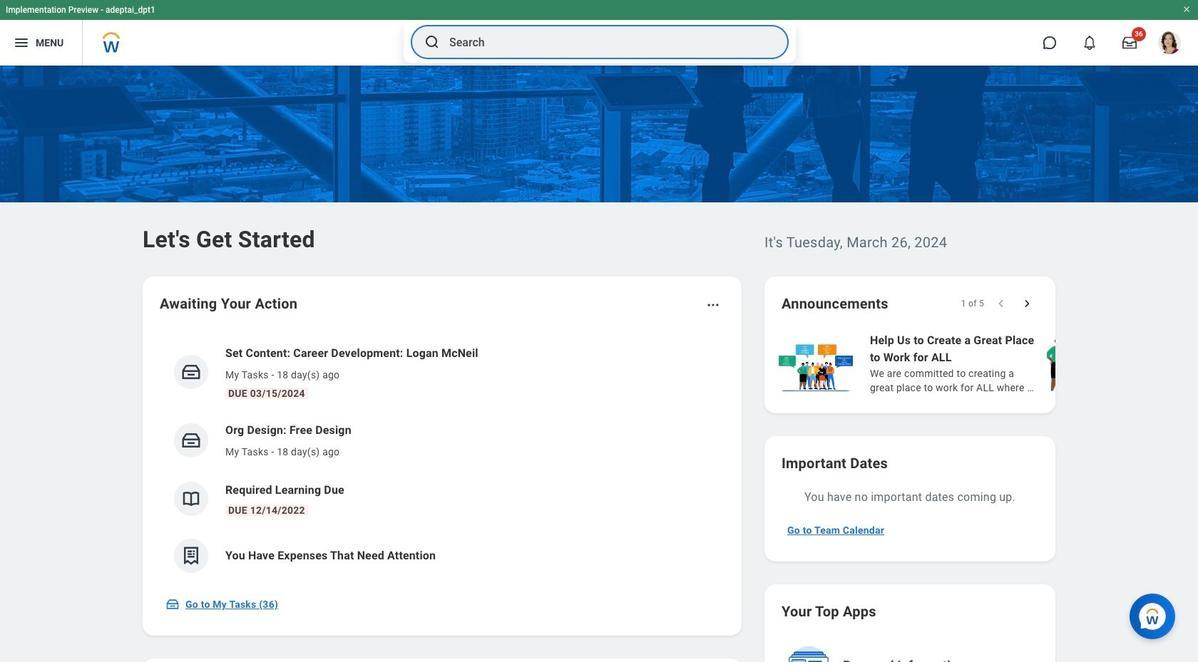 Task type: locate. For each thing, give the bounding box(es) containing it.
0 vertical spatial inbox image
[[181, 362, 202, 383]]

1 vertical spatial inbox image
[[166, 598, 180, 612]]

list
[[776, 331, 1199, 397], [160, 334, 725, 585]]

1 horizontal spatial inbox image
[[181, 362, 202, 383]]

banner
[[0, 0, 1199, 66]]

inbox large image
[[1123, 36, 1137, 50]]

0 horizontal spatial inbox image
[[166, 598, 180, 612]]

notifications large image
[[1083, 36, 1097, 50]]

main content
[[0, 66, 1199, 663]]

chevron right small image
[[1020, 297, 1035, 311]]

inbox image
[[181, 362, 202, 383], [166, 598, 180, 612]]

Search Workday  search field
[[449, 26, 759, 58]]

dashboard expenses image
[[181, 546, 202, 567]]

close environment banner image
[[1183, 5, 1191, 14]]

status
[[961, 298, 985, 310]]

book open image
[[181, 489, 202, 510]]

None search field
[[404, 21, 796, 63]]



Task type: vqa. For each thing, say whether or not it's contained in the screenshot.
chevron right small icon
yes



Task type: describe. For each thing, give the bounding box(es) containing it.
justify image
[[13, 34, 30, 51]]

1 horizontal spatial list
[[776, 331, 1199, 397]]

profile logan mcneil image
[[1159, 31, 1181, 57]]

inbox image
[[181, 430, 202, 452]]

0 horizontal spatial list
[[160, 334, 725, 585]]

search image
[[424, 34, 441, 51]]

chevron left small image
[[995, 297, 1009, 311]]



